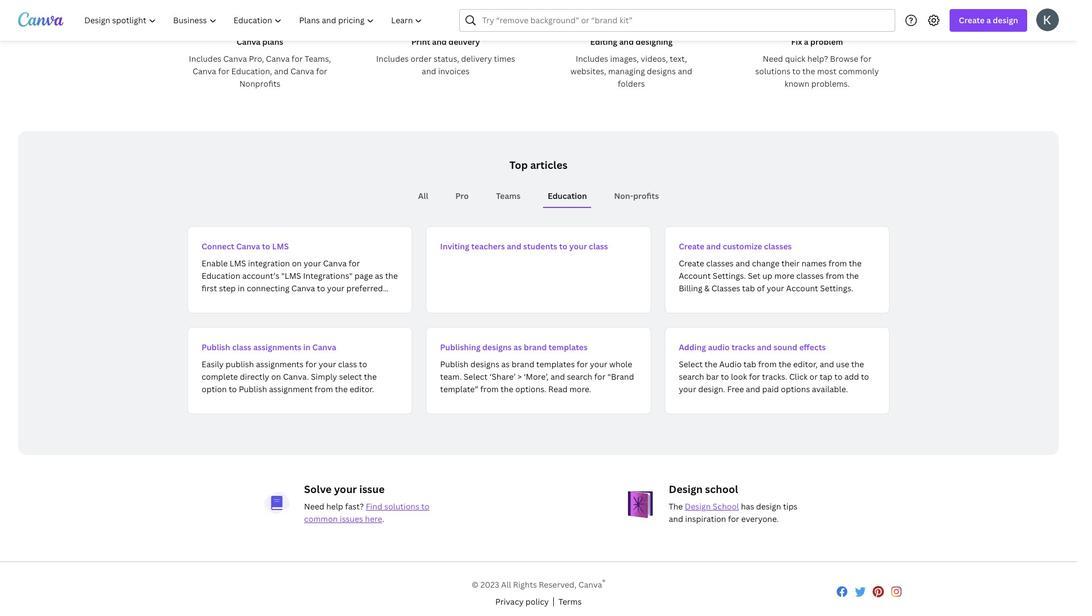 Task type: vqa. For each thing, say whether or not it's contained in the screenshot.


Task type: locate. For each thing, give the bounding box(es) containing it.
and inside create classes and change their names from the account settings. set up more classes from the billing & classes tab of your account settings.
[[736, 258, 751, 269]]

1 vertical spatial settings.
[[821, 283, 854, 294]]

all right 2023
[[502, 579, 512, 590]]

as for publish
[[502, 359, 510, 370]]

search inside publish designs as brand templates for your whole team. select 'share' > 'more', and search for "brand template" from the options. read more.
[[567, 371, 593, 382]]

and up nonprofits on the top left of the page
[[274, 66, 289, 77]]

2 vertical spatial publish
[[239, 384, 267, 394]]

1 vertical spatial on
[[271, 371, 281, 382]]

0 horizontal spatial in
[[238, 283, 245, 294]]

to inside enable lms integration on your canva for education account's "lms integrations" page as the first step in connecting canva to your preferred lms.
[[317, 283, 325, 294]]

2 horizontal spatial class
[[589, 241, 609, 252]]

design inside create a design "dropdown button"
[[994, 15, 1019, 26]]

all inside © 2023 all rights reserved, canva ®
[[502, 579, 512, 590]]

publish inside publish designs as brand templates for your whole team. select 'share' > 'more', and search for "brand template" from the options. read more.
[[441, 359, 469, 370]]

templates inside publish designs as brand templates for your whole team. select 'share' > 'more', and search for "brand template" from the options. read more.
[[537, 359, 575, 370]]

fix a problem
[[792, 36, 844, 47]]

design inside the has design tips and inspiration for everyone.
[[757, 501, 782, 512]]

to inside 'need quick help? browse for solutions to the most commonly known problems.'
[[793, 66, 801, 77]]

1 vertical spatial in
[[304, 342, 311, 353]]

design up the
[[669, 482, 703, 496]]

to up integration
[[262, 241, 270, 252]]

for left "brand
[[595, 371, 606, 382]]

0 horizontal spatial on
[[271, 371, 281, 382]]

publish up team.
[[441, 359, 469, 370]]

change
[[753, 258, 780, 269]]

2 search from the left
[[679, 371, 705, 382]]

terms
[[559, 596, 582, 607]]

tab inside select the audio tab from the editor, and use the search bar to look for tracks. click or tap to add to your design. free and paid options available.
[[744, 359, 757, 370]]

1 vertical spatial templates
[[537, 359, 575, 370]]

status,
[[434, 53, 460, 64]]

create a design
[[960, 15, 1019, 26]]

includes inside includes order status, delivery times and invoices
[[376, 53, 409, 64]]

1 vertical spatial publish
[[441, 359, 469, 370]]

1 horizontal spatial select
[[679, 359, 703, 370]]

for left "teams,"
[[292, 53, 303, 64]]

0 horizontal spatial all
[[418, 190, 429, 201]]

your left whole
[[590, 359, 608, 370]]

for up simply
[[306, 359, 317, 370]]

publish inside easily publish assignments for your class to complete directly on canva. simply select the option to publish assignment from the editor.
[[239, 384, 267, 394]]

preferred
[[347, 283, 383, 294]]

brand inside publish designs as brand templates for your whole team. select 'share' > 'more', and search for "brand template" from the options. read more.
[[512, 359, 535, 370]]

0 vertical spatial all
[[418, 190, 429, 201]]

class inside easily publish assignments for your class to complete directly on canva. simply select the option to publish assignment from the editor.
[[338, 359, 357, 370]]

solutions
[[756, 66, 791, 77], [385, 501, 420, 512]]

templates for publish designs as brand templates for your whole team. select 'share' > 'more', and search for "brand template" from the options. read more.
[[537, 359, 575, 370]]

options
[[782, 384, 811, 394]]

1 horizontal spatial solutions
[[756, 66, 791, 77]]

your left the design. on the bottom right
[[679, 384, 697, 394]]

1 vertical spatial all
[[502, 579, 512, 590]]

1 vertical spatial lms
[[230, 258, 246, 269]]

1 horizontal spatial education
[[548, 190, 587, 201]]

education,
[[232, 66, 272, 77]]

1 horizontal spatial a
[[987, 15, 992, 26]]

step
[[219, 283, 236, 294]]

1 vertical spatial designs
[[483, 342, 512, 353]]

templates up publish designs as brand templates for your whole team. select 'share' > 'more', and search for "brand template" from the options. read more. at the bottom
[[549, 342, 588, 353]]

includes inside 'includes canva pro, canva for teams, canva for education, and canva for nonprofits'
[[189, 53, 222, 64]]

as
[[375, 270, 384, 281], [514, 342, 522, 353], [502, 359, 510, 370]]

editing
[[591, 36, 618, 47]]

0 vertical spatial solutions
[[756, 66, 791, 77]]

create inside create classes and change their names from the account settings. set up more classes from the billing & classes tab of your account settings.
[[679, 258, 705, 269]]

delivery inside includes order status, delivery times and invoices
[[462, 53, 492, 64]]

to up select
[[359, 359, 367, 370]]

1 includes from the left
[[189, 53, 222, 64]]

canva up terms
[[579, 579, 603, 590]]

and up set on the top right of the page
[[736, 258, 751, 269]]

kendall parks image
[[1037, 8, 1060, 31]]

for down school at the bottom right of the page
[[729, 513, 740, 524]]

1 vertical spatial create
[[679, 241, 705, 252]]

designs inside publish designs as brand templates for your whole team. select 'share' > 'more', and search for "brand template" from the options. read more.
[[471, 359, 500, 370]]

and right free
[[746, 384, 761, 394]]

rights
[[513, 579, 537, 590]]

0 vertical spatial need
[[763, 53, 784, 64]]

for up the page
[[349, 258, 360, 269]]

to
[[793, 66, 801, 77], [262, 241, 270, 252], [560, 241, 568, 252], [317, 283, 325, 294], [359, 359, 367, 370], [721, 371, 730, 382], [835, 371, 843, 382], [862, 371, 870, 382], [229, 384, 237, 394], [422, 501, 430, 512]]

includes left order
[[376, 53, 409, 64]]

0 horizontal spatial need
[[304, 501, 325, 512]]

for left education,
[[218, 66, 230, 77]]

from inside publish designs as brand templates for your whole team. select 'share' > 'more', and search for "brand template" from the options. read more.
[[481, 384, 499, 394]]

3 includes from the left
[[576, 53, 609, 64]]

inviting
[[441, 241, 470, 252]]

1 horizontal spatial publish
[[239, 384, 267, 394]]

0 vertical spatial a
[[987, 15, 992, 26]]

account
[[679, 270, 711, 281], [787, 283, 819, 294]]

0 vertical spatial create
[[960, 15, 985, 26]]

design school image
[[629, 491, 656, 519]]

need inside 'need quick help? browse for solutions to the most commonly known problems.'
[[763, 53, 784, 64]]

teams button
[[492, 185, 525, 207]]

lms down the connect canva to lms at the top
[[230, 258, 246, 269]]

a for fix
[[805, 36, 809, 47]]

includes for includes canva pro, canva for teams, canva for education, and canva for nonprofits
[[189, 53, 222, 64]]

design
[[669, 482, 703, 496], [685, 501, 711, 512]]

1 vertical spatial design
[[685, 501, 711, 512]]

need for fix a problem
[[763, 53, 784, 64]]

top
[[510, 158, 528, 172]]

as right the page
[[375, 270, 384, 281]]

canva plans
[[237, 36, 284, 47]]

solve
[[304, 482, 332, 496]]

search left bar
[[679, 371, 705, 382]]

templates for publishing designs as brand templates
[[549, 342, 588, 353]]

a
[[987, 15, 992, 26], [805, 36, 809, 47]]

as up 'share'
[[502, 359, 510, 370]]

class
[[589, 241, 609, 252], [232, 342, 252, 353], [338, 359, 357, 370]]

find solutions to common issues here
[[304, 501, 430, 524]]

0 vertical spatial on
[[292, 258, 302, 269]]

1 vertical spatial brand
[[512, 359, 535, 370]]

editing and designing
[[591, 36, 673, 47]]

for right look
[[750, 371, 761, 382]]

need
[[763, 53, 784, 64], [304, 501, 325, 512]]

0 horizontal spatial lms
[[230, 258, 246, 269]]

0 vertical spatial select
[[679, 359, 703, 370]]

"lms
[[282, 270, 301, 281]]

for inside select the audio tab from the editor, and use the search bar to look for tracks. click or tap to add to your design. free and paid options available.
[[750, 371, 761, 382]]

search up more. at the right bottom of the page
[[567, 371, 593, 382]]

0 horizontal spatial class
[[232, 342, 252, 353]]

1 vertical spatial a
[[805, 36, 809, 47]]

as inside enable lms integration on your canva for education account's "lms integrations" page as the first step in connecting canva to your preferred lms.
[[375, 270, 384, 281]]

editor,
[[794, 359, 818, 370]]

0 vertical spatial education
[[548, 190, 587, 201]]

to up known
[[793, 66, 801, 77]]

0 vertical spatial account
[[679, 270, 711, 281]]

0 vertical spatial in
[[238, 283, 245, 294]]

your right students
[[570, 241, 587, 252]]

education inside enable lms integration on your canva for education account's "lms integrations" page as the first step in connecting canva to your preferred lms.
[[202, 270, 240, 281]]

design left kendall parks icon
[[994, 15, 1019, 26]]

1 vertical spatial account
[[787, 283, 819, 294]]

2 vertical spatial classes
[[797, 270, 824, 281]]

folders
[[618, 78, 645, 89]]

from down 'share'
[[481, 384, 499, 394]]

publish
[[202, 342, 230, 353], [441, 359, 469, 370], [239, 384, 267, 394]]

from down simply
[[315, 384, 333, 394]]

0 horizontal spatial a
[[805, 36, 809, 47]]

publish for publish class assignments in canva
[[202, 342, 230, 353]]

for inside enable lms integration on your canva for education account's "lms integrations" page as the first step in connecting canva to your preferred lms.
[[349, 258, 360, 269]]

0 horizontal spatial design
[[757, 501, 782, 512]]

pro button
[[451, 185, 474, 207]]

account up billing
[[679, 270, 711, 281]]

school
[[706, 482, 739, 496]]

1 vertical spatial design
[[757, 501, 782, 512]]

assignments down publish class assignments in canva
[[256, 359, 304, 370]]

2 horizontal spatial classes
[[797, 270, 824, 281]]

or
[[810, 371, 818, 382]]

connect canva to lms
[[202, 241, 289, 252]]

0 horizontal spatial solutions
[[385, 501, 420, 512]]

to down 'integrations"'
[[317, 283, 325, 294]]

non-profits button
[[610, 185, 664, 207]]

on up "lms
[[292, 258, 302, 269]]

templates up 'more',
[[537, 359, 575, 370]]

and up the tap at right bottom
[[820, 359, 835, 370]]

0 horizontal spatial education
[[202, 270, 240, 281]]

0 vertical spatial assignments
[[253, 342, 302, 353]]

2 horizontal spatial as
[[514, 342, 522, 353]]

education inside button
[[548, 190, 587, 201]]

solutions right find on the left
[[385, 501, 420, 512]]

1 vertical spatial delivery
[[462, 53, 492, 64]]

publish for publish designs as brand templates for your whole team. select 'share' > 'more', and search for "brand template" from the options. read more.
[[441, 359, 469, 370]]

lms up integration
[[272, 241, 289, 252]]

education
[[548, 190, 587, 201], [202, 270, 240, 281]]

classes
[[712, 283, 741, 294]]

your up fast?
[[334, 482, 357, 496]]

tab left of
[[743, 283, 756, 294]]

designs inside includes images, videos, text, websites, managing designs and folders
[[647, 66, 676, 77]]

0 horizontal spatial search
[[567, 371, 593, 382]]

to down complete
[[229, 384, 237, 394]]

design up inspiration
[[685, 501, 711, 512]]

0 vertical spatial brand
[[524, 342, 547, 353]]

for
[[292, 53, 303, 64], [861, 53, 872, 64], [218, 66, 230, 77], [316, 66, 328, 77], [349, 258, 360, 269], [306, 359, 317, 370], [577, 359, 588, 370], [595, 371, 606, 382], [750, 371, 761, 382], [729, 513, 740, 524]]

canva inside © 2023 all rights reserved, canva ®
[[579, 579, 603, 590]]

2 vertical spatial class
[[338, 359, 357, 370]]

classes down create and customize classes
[[707, 258, 734, 269]]

need for solve your issue
[[304, 501, 325, 512]]

as up >
[[514, 342, 522, 353]]

up
[[763, 270, 773, 281]]

whole
[[610, 359, 633, 370]]

2 vertical spatial as
[[502, 359, 510, 370]]

for up commonly on the right top of page
[[861, 53, 872, 64]]

0 vertical spatial delivery
[[449, 36, 480, 47]]

on inside easily publish assignments for your class to complete directly on canva. simply select the option to publish assignment from the editor.
[[271, 371, 281, 382]]

0 vertical spatial publish
[[202, 342, 230, 353]]

your inside create classes and change their names from the account settings. set up more classes from the billing & classes tab of your account settings.
[[767, 283, 785, 294]]

1 horizontal spatial includes
[[376, 53, 409, 64]]

integration
[[248, 258, 290, 269]]

simply
[[311, 371, 337, 382]]

brand for publish
[[512, 359, 535, 370]]

0 horizontal spatial select
[[464, 371, 488, 382]]

canva down "lms
[[292, 283, 315, 294]]

managing
[[609, 66, 645, 77]]

assignments for in
[[253, 342, 302, 353]]

canva up pro,
[[237, 36, 261, 47]]

integrations"
[[303, 270, 353, 281]]

0 horizontal spatial includes
[[189, 53, 222, 64]]

on up 'assignment'
[[271, 371, 281, 382]]

from up tracks.
[[759, 359, 777, 370]]

to right find on the left
[[422, 501, 430, 512]]

1 horizontal spatial all
[[502, 579, 512, 590]]

tab
[[743, 283, 756, 294], [744, 359, 757, 370]]

1 search from the left
[[567, 371, 593, 382]]

0 vertical spatial lms
[[272, 241, 289, 252]]

and inside the has design tips and inspiration for everyone.
[[669, 513, 684, 524]]

brand up 'more',
[[524, 342, 547, 353]]

inviting teachers and students to your class link
[[426, 226, 652, 313]]

1 vertical spatial tab
[[744, 359, 757, 370]]

as inside publish designs as brand templates for your whole team. select 'share' > 'more', and search for "brand template" from the options. read more.
[[502, 359, 510, 370]]

1 vertical spatial need
[[304, 501, 325, 512]]

assignments up easily publish assignments for your class to complete directly on canva. simply select the option to publish assignment from the editor.
[[253, 342, 302, 353]]

1 vertical spatial as
[[514, 342, 522, 353]]

more.
[[570, 384, 592, 394]]

1 horizontal spatial need
[[763, 53, 784, 64]]

1 horizontal spatial as
[[502, 359, 510, 370]]

tab up look
[[744, 359, 757, 370]]

design up everyone.
[[757, 501, 782, 512]]

and up status,
[[432, 36, 447, 47]]

1 vertical spatial classes
[[707, 258, 734, 269]]

need up "common"
[[304, 501, 325, 512]]

non-profits
[[615, 190, 660, 201]]

0 vertical spatial designs
[[647, 66, 676, 77]]

settings. down names
[[821, 283, 854, 294]]

classes down names
[[797, 270, 824, 281]]

audio
[[709, 342, 730, 353]]

need left quick
[[763, 53, 784, 64]]

your inside easily publish assignments for your class to complete directly on canva. simply select the option to publish assignment from the editor.
[[319, 359, 336, 370]]

2 horizontal spatial publish
[[441, 359, 469, 370]]

delivery
[[449, 36, 480, 47], [462, 53, 492, 64]]

first
[[202, 283, 217, 294]]

settings.
[[713, 270, 747, 281], [821, 283, 854, 294]]

in up canva.
[[304, 342, 311, 353]]

select the audio tab from the editor, and use the search bar to look for tracks. click or tap to add to your design. free and paid options available.
[[679, 359, 870, 394]]

includes left pro,
[[189, 53, 222, 64]]

lms
[[272, 241, 289, 252], [230, 258, 246, 269]]

1 horizontal spatial class
[[338, 359, 357, 370]]

customize
[[723, 241, 763, 252]]

1 horizontal spatial on
[[292, 258, 302, 269]]

designing
[[636, 36, 673, 47]]

0 vertical spatial classes
[[765, 241, 792, 252]]

0 vertical spatial as
[[375, 270, 384, 281]]

1 vertical spatial class
[[232, 342, 252, 353]]

solutions down quick
[[756, 66, 791, 77]]

0 vertical spatial templates
[[549, 342, 588, 353]]

includes for includes order status, delivery times and invoices
[[376, 53, 409, 64]]

canva down plans
[[266, 53, 290, 64]]

your down 'integrations"'
[[327, 283, 345, 294]]

2 vertical spatial create
[[679, 258, 705, 269]]

canva up simply
[[313, 342, 337, 353]]

adding audio tracks and sound effects
[[679, 342, 827, 353]]

and down the
[[669, 513, 684, 524]]

tab inside create classes and change their names from the account settings. set up more classes from the billing & classes tab of your account settings.
[[743, 283, 756, 294]]

websites,
[[571, 66, 607, 77]]

0 horizontal spatial settings.
[[713, 270, 747, 281]]

1 vertical spatial education
[[202, 270, 240, 281]]

education down enable
[[202, 270, 240, 281]]

1 horizontal spatial settings.
[[821, 283, 854, 294]]

1 horizontal spatial account
[[787, 283, 819, 294]]

privacy
[[496, 596, 524, 607]]

select up template"
[[464, 371, 488, 382]]

your up simply
[[319, 359, 336, 370]]

assignments inside easily publish assignments for your class to complete directly on canva. simply select the option to publish assignment from the editor.
[[256, 359, 304, 370]]

1 horizontal spatial search
[[679, 371, 705, 382]]

in right step
[[238, 283, 245, 294]]

commonly
[[839, 66, 880, 77]]

for down "teams,"
[[316, 66, 328, 77]]

includes up the websites,
[[576, 53, 609, 64]]

use
[[837, 359, 850, 370]]

here
[[365, 513, 382, 524]]

has
[[742, 501, 755, 512]]

search
[[567, 371, 593, 382], [679, 371, 705, 382]]

1 vertical spatial select
[[464, 371, 488, 382]]

settings. up 'classes'
[[713, 270, 747, 281]]

publish up easily
[[202, 342, 230, 353]]

0 vertical spatial design
[[994, 15, 1019, 26]]

publish down directly
[[239, 384, 267, 394]]

and up read
[[551, 371, 565, 382]]

and up images,
[[620, 36, 634, 47]]

select down adding
[[679, 359, 703, 370]]

2 includes from the left
[[376, 53, 409, 64]]

includes for includes images, videos, text, websites, managing designs and folders
[[576, 53, 609, 64]]

includes inside includes images, videos, text, websites, managing designs and folders
[[576, 53, 609, 64]]

1 horizontal spatial in
[[304, 342, 311, 353]]

canva
[[237, 36, 261, 47], [223, 53, 247, 64], [266, 53, 290, 64], [193, 66, 216, 77], [291, 66, 314, 77], [236, 241, 260, 252], [323, 258, 347, 269], [292, 283, 315, 294], [313, 342, 337, 353], [579, 579, 603, 590]]

1 horizontal spatial design
[[994, 15, 1019, 26]]

canva up integration
[[236, 241, 260, 252]]

from
[[829, 258, 848, 269], [826, 270, 845, 281], [759, 359, 777, 370], [315, 384, 333, 394], [481, 384, 499, 394]]

solutions inside 'need quick help? browse for solutions to the most commonly known problems.'
[[756, 66, 791, 77]]

and right tracks
[[758, 342, 772, 353]]

delivery up status,
[[449, 36, 480, 47]]

0 horizontal spatial as
[[375, 270, 384, 281]]

editor.
[[350, 384, 374, 394]]

account down more
[[787, 283, 819, 294]]

2 vertical spatial designs
[[471, 359, 500, 370]]

0 horizontal spatial publish
[[202, 342, 230, 353]]

directly
[[240, 371, 269, 382]]

1 vertical spatial solutions
[[385, 501, 420, 512]]

0 vertical spatial tab
[[743, 283, 756, 294]]

2 horizontal spatial includes
[[576, 53, 609, 64]]

publish designs as brand templates for your whole team. select 'share' > 'more', and search for "brand template" from the options. read more.
[[441, 359, 635, 394]]

in inside enable lms integration on your canva for education account's "lms integrations" page as the first step in connecting canva to your preferred lms.
[[238, 283, 245, 294]]

create inside "dropdown button"
[[960, 15, 985, 26]]

a inside "dropdown button"
[[987, 15, 992, 26]]

designs
[[647, 66, 676, 77], [483, 342, 512, 353], [471, 359, 500, 370]]

all left 'pro'
[[418, 190, 429, 201]]

your right of
[[767, 283, 785, 294]]

classes up change
[[765, 241, 792, 252]]

1 vertical spatial assignments
[[256, 359, 304, 370]]

brand up >
[[512, 359, 535, 370]]

for inside the has design tips and inspiration for everyone.
[[729, 513, 740, 524]]

and down text,
[[678, 66, 693, 77]]

brand for publishing
[[524, 342, 547, 353]]



Task type: describe. For each thing, give the bounding box(es) containing it.
create classes and change their names from the account settings. set up more classes from the billing & classes tab of your account settings.
[[679, 258, 862, 294]]

account's
[[242, 270, 280, 281]]

most
[[818, 66, 837, 77]]

on inside enable lms integration on your canva for education account's "lms integrations" page as the first step in connecting canva to your preferred lms.
[[292, 258, 302, 269]]

team.
[[441, 371, 462, 382]]

create for create and customize classes
[[679, 241, 705, 252]]

to right the tap at right bottom
[[835, 371, 843, 382]]

from inside select the audio tab from the editor, and use the search bar to look for tracks. click or tap to add to your design. free and paid options available.
[[759, 359, 777, 370]]

'more',
[[524, 371, 549, 382]]

students
[[524, 241, 558, 252]]

as for publishing
[[514, 342, 522, 353]]

publish
[[226, 359, 254, 370]]

top level navigation element
[[77, 9, 433, 32]]

includes images, videos, text, websites, managing designs and folders
[[571, 53, 693, 89]]

paid
[[763, 384, 780, 394]]

the
[[669, 501, 683, 512]]

designs for publish designs as brand templates for your whole team. select 'share' > 'more', and search for "brand template" from the options. read more.
[[471, 359, 500, 370]]

their
[[782, 258, 800, 269]]

inspiration
[[686, 513, 727, 524]]

easily publish assignments for your class to complete directly on canva. simply select the option to publish assignment from the editor.
[[202, 359, 377, 394]]

read
[[549, 384, 568, 394]]

select
[[339, 371, 362, 382]]

the inside 'need quick help? browse for solutions to the most commonly known problems.'
[[803, 66, 816, 77]]

bar
[[707, 371, 720, 382]]

select inside select the audio tab from the editor, and use the search bar to look for tracks. click or tap to add to your design. free and paid options available.
[[679, 359, 703, 370]]

'share'
[[490, 371, 516, 382]]

articles
[[531, 158, 568, 172]]

and inside includes order status, delivery times and invoices
[[422, 66, 437, 77]]

plans
[[263, 36, 284, 47]]

non-
[[615, 190, 634, 201]]

and inside includes images, videos, text, websites, managing designs and folders
[[678, 66, 693, 77]]

connect
[[202, 241, 235, 252]]

publishing
[[441, 342, 481, 353]]

canva down "teams,"
[[291, 66, 314, 77]]

assignments for for
[[256, 359, 304, 370]]

for inside 'need quick help? browse for solutions to the most commonly known problems.'
[[861, 53, 872, 64]]

print
[[412, 36, 431, 47]]

canva.
[[283, 371, 309, 382]]

all button
[[414, 185, 433, 207]]

text,
[[670, 53, 688, 64]]

0 vertical spatial design
[[669, 482, 703, 496]]

your inside publish designs as brand templates for your whole team. select 'share' > 'more', and search for "brand template" from the options. read more.
[[590, 359, 608, 370]]

and left customize
[[707, 241, 722, 252]]

has design tips and inspiration for everyone.
[[669, 501, 798, 524]]

enable
[[202, 258, 228, 269]]

1 horizontal spatial lms
[[272, 241, 289, 252]]

0 vertical spatial settings.
[[713, 270, 747, 281]]

template"
[[441, 384, 479, 394]]

click
[[790, 371, 808, 382]]

search inside select the audio tab from the editor, and use the search bar to look for tracks. click or tap to add to your design. free and paid options available.
[[679, 371, 705, 382]]

solutions inside find solutions to common issues here
[[385, 501, 420, 512]]

to inside find solutions to common issues here
[[422, 501, 430, 512]]

0 horizontal spatial account
[[679, 270, 711, 281]]

.
[[382, 513, 384, 524]]

Try "remove background" or "brand kit" search field
[[483, 10, 889, 31]]

teams
[[496, 190, 521, 201]]

designs for publishing designs as brand templates
[[483, 342, 512, 353]]

a for create
[[987, 15, 992, 26]]

for up more. at the right bottom of the page
[[577, 359, 588, 370]]

the design school
[[669, 501, 740, 512]]

issue
[[360, 482, 385, 496]]

fast?
[[345, 501, 364, 512]]

lms.
[[202, 295, 220, 306]]

and right teachers
[[507, 241, 522, 252]]

adding
[[679, 342, 707, 353]]

design school
[[669, 482, 739, 496]]

help
[[327, 501, 343, 512]]

tap
[[820, 371, 833, 382]]

canva up education,
[[223, 53, 247, 64]]

of
[[757, 283, 765, 294]]

0 horizontal spatial classes
[[707, 258, 734, 269]]

videos,
[[641, 53, 668, 64]]

the inside enable lms integration on your canva for education account's "lms integrations" page as the first step in connecting canva to your preferred lms.
[[385, 270, 398, 281]]

everyone.
[[742, 513, 779, 524]]

enable lms integration on your canva for education account's "lms integrations" page as the first step in connecting canva to your preferred lms.
[[202, 258, 398, 306]]

billing
[[679, 283, 703, 294]]

create and customize classes
[[679, 241, 792, 252]]

reserved,
[[539, 579, 577, 590]]

problem
[[811, 36, 844, 47]]

create a design button
[[951, 9, 1028, 32]]

known
[[785, 78, 810, 89]]

1 horizontal spatial classes
[[765, 241, 792, 252]]

teachers
[[472, 241, 505, 252]]

tips
[[784, 501, 798, 512]]

quick
[[786, 53, 806, 64]]

includes order status, delivery times and invoices
[[376, 53, 516, 77]]

find
[[366, 501, 383, 512]]

and inside 'includes canva pro, canva for teams, canva for education, and canva for nonprofits'
[[274, 66, 289, 77]]

lms inside enable lms integration on your canva for education account's "lms integrations" page as the first step in connecting canva to your preferred lms.
[[230, 258, 246, 269]]

need quick help? browse for solutions to the most commonly known problems.
[[756, 53, 880, 89]]

teams,
[[305, 53, 331, 64]]

names
[[802, 258, 827, 269]]

create for create classes and change their names from the account settings. set up more classes from the billing & classes tab of your account settings.
[[679, 258, 705, 269]]

0 vertical spatial class
[[589, 241, 609, 252]]

for inside easily publish assignments for your class to complete directly on canva. simply select the option to publish assignment from the editor.
[[306, 359, 317, 370]]

problems.
[[812, 78, 850, 89]]

2023
[[481, 579, 500, 590]]

select inside publish designs as brand templates for your whole team. select 'share' > 'more', and search for "brand template" from the options. read more.
[[464, 371, 488, 382]]

to right bar
[[721, 371, 730, 382]]

sound
[[774, 342, 798, 353]]

&
[[705, 283, 710, 294]]

create for create a design
[[960, 15, 985, 26]]

page
[[355, 270, 373, 281]]

print and delivery
[[412, 36, 480, 47]]

all inside button
[[418, 190, 429, 201]]

to right students
[[560, 241, 568, 252]]

®
[[603, 578, 606, 586]]

help?
[[808, 53, 829, 64]]

look
[[732, 371, 748, 382]]

to right add
[[862, 371, 870, 382]]

©
[[472, 579, 479, 590]]

publishing designs as brand templates
[[441, 342, 588, 353]]

order
[[411, 53, 432, 64]]

from down names
[[826, 270, 845, 281]]

connecting
[[247, 283, 290, 294]]

times
[[494, 53, 516, 64]]

browse
[[831, 53, 859, 64]]

common
[[304, 513, 338, 524]]

the inside publish designs as brand templates for your whole team. select 'share' > 'more', and search for "brand template" from the options. read more.
[[501, 384, 514, 394]]

education button
[[544, 185, 592, 207]]

canva up 'integrations"'
[[323, 258, 347, 269]]

option
[[202, 384, 227, 394]]

design school link
[[685, 501, 740, 512]]

includes canva pro, canva for teams, canva for education, and canva for nonprofits
[[189, 53, 331, 89]]

options.
[[516, 384, 547, 394]]

solve your issue image
[[264, 491, 291, 515]]

your inside select the audio tab from the editor, and use the search bar to look for tracks. click or tap to add to your design. free and paid options available.
[[679, 384, 697, 394]]

from inside easily publish assignments for your class to complete directly on canva. simply select the option to publish assignment from the editor.
[[315, 384, 333, 394]]

need help fast?
[[304, 501, 366, 512]]

and inside publish designs as brand templates for your whole team. select 'share' > 'more', and search for "brand template" from the options. read more.
[[551, 371, 565, 382]]

canva left education,
[[193, 66, 216, 77]]

from right names
[[829, 258, 848, 269]]

your up 'integrations"'
[[304, 258, 321, 269]]



